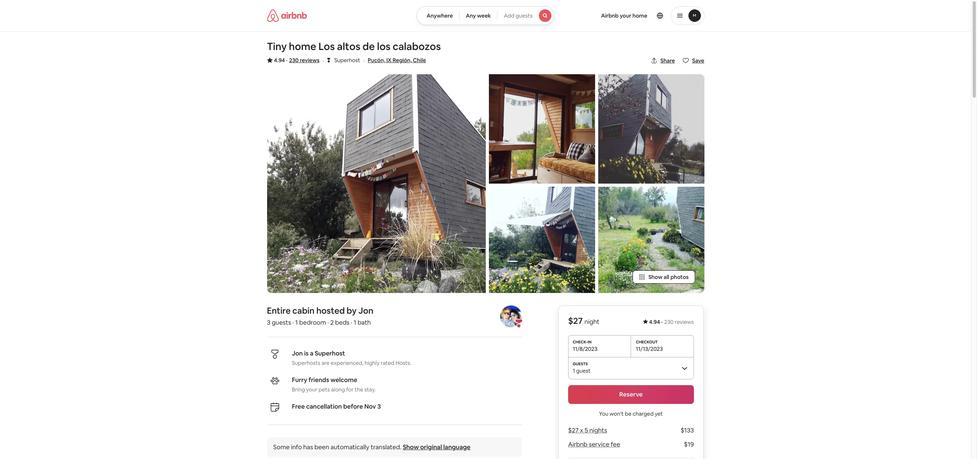 Task type: vqa. For each thing, say whether or not it's contained in the screenshot.
for
yes



Task type: describe. For each thing, give the bounding box(es) containing it.
airbnb service fee
[[569, 440, 621, 449]]

charged
[[633, 410, 654, 417]]

1 inside dropdown button
[[573, 367, 575, 374]]

· up 11/13/2023
[[662, 318, 663, 325]]

bath
[[358, 318, 371, 327]]

de
[[363, 40, 375, 53]]

tiny home los altos de los calabozos image 4 image
[[598, 74, 705, 184]]

pucón, ix región, chile button
[[368, 55, 426, 65]]

any week
[[466, 12, 491, 19]]

los
[[319, 40, 335, 53]]

automatically
[[331, 443, 369, 451]]

tiny home los altos de los calabozos image 2 image
[[489, 74, 595, 184]]

before
[[343, 402, 363, 411]]

$27 night
[[569, 315, 600, 326]]

1 vertical spatial show
[[403, 443, 419, 451]]

share
[[661, 57, 675, 64]]

airbnb service fee button
[[569, 440, 621, 449]]

230 reviews button
[[289, 56, 320, 64]]

1 guest
[[573, 367, 591, 374]]

1 vertical spatial 230
[[665, 318, 674, 325]]

hosted
[[317, 305, 345, 316]]

$27 x 5 nights button
[[569, 426, 608, 434]]

you won't be charged yet
[[600, 410, 663, 417]]

guests inside entire cabin hosted by jon 3 guests · 1 bedroom · 2 beds · 1 bath
[[272, 318, 291, 327]]

airbnb for airbnb your home
[[601, 12, 619, 19]]

share button
[[648, 54, 678, 67]]

won't
[[610, 410, 624, 417]]

chile
[[413, 57, 426, 64]]

language
[[444, 443, 471, 451]]

show all photos
[[649, 273, 689, 281]]

a
[[310, 349, 314, 357]]

airbnb your home
[[601, 12, 648, 19]]

along
[[331, 386, 345, 393]]

night
[[585, 318, 600, 326]]

1 horizontal spatial reviews
[[675, 318, 694, 325]]

show original language button
[[403, 443, 471, 451]]

0 horizontal spatial home
[[289, 40, 316, 53]]

yet
[[655, 410, 663, 417]]

home inside "link"
[[633, 12, 648, 19]]

$133
[[681, 426, 694, 434]]

has
[[303, 443, 313, 451]]

· down cabin
[[293, 318, 294, 327]]

los
[[377, 40, 391, 53]]

you
[[600, 410, 609, 417]]

experienced,
[[331, 359, 364, 366]]

all
[[664, 273, 670, 281]]

original
[[420, 443, 442, 451]]

5
[[585, 426, 588, 434]]

translated.
[[371, 443, 402, 451]]

fee
[[611, 440, 621, 449]]

add guests
[[504, 12, 533, 19]]

tiny home los altos de los calabozos
[[267, 40, 441, 53]]

week
[[477, 12, 491, 19]]

been
[[315, 443, 329, 451]]

nights
[[590, 426, 608, 434]]

tiny
[[267, 40, 287, 53]]

altos
[[337, 40, 361, 53]]

x
[[580, 426, 584, 434]]

the
[[355, 386, 363, 393]]

reserve
[[620, 390, 643, 399]]

rated
[[381, 359, 395, 366]]

· left 󰀃
[[323, 57, 324, 65]]

any week button
[[459, 6, 498, 25]]

jon
[[292, 349, 303, 357]]

some
[[273, 443, 290, 451]]

0 horizontal spatial 1
[[295, 318, 298, 327]]

your inside "link"
[[620, 12, 632, 19]]

1 guest button
[[569, 357, 694, 379]]

save button
[[680, 54, 708, 67]]

tiny home los altos de los calabozos image 1 image
[[267, 74, 486, 293]]

0 vertical spatial 4.94
[[274, 57, 285, 64]]

hosts.
[[396, 359, 411, 366]]

bedroom
[[299, 318, 326, 327]]

add guests button
[[497, 6, 555, 25]]

$27 for $27 x 5 nights
[[569, 426, 579, 434]]

some info has been automatically translated. show original language
[[273, 443, 471, 451]]

superhost inside 'jon is a superhost superhosts are experienced, highly rated hosts.'
[[315, 349, 345, 357]]

anywhere button
[[417, 6, 460, 25]]

show inside button
[[649, 273, 663, 281]]



Task type: locate. For each thing, give the bounding box(es) containing it.
1 down cabin
[[295, 318, 298, 327]]

reserve button
[[569, 385, 694, 404]]

guests down the entire
[[272, 318, 291, 327]]

furry
[[292, 376, 307, 384]]

4.94 up 11/13/2023
[[650, 318, 661, 325]]

1 vertical spatial your
[[306, 386, 318, 393]]

superhosts
[[292, 359, 320, 366]]

0 vertical spatial 4.94 · 230 reviews
[[274, 57, 320, 64]]

bring
[[292, 386, 305, 393]]

1 vertical spatial airbnb
[[569, 440, 588, 449]]

cabin
[[293, 305, 315, 316]]

0 horizontal spatial 230
[[289, 57, 299, 64]]

$27 for $27 night
[[569, 315, 583, 326]]

1 horizontal spatial airbnb
[[601, 12, 619, 19]]

0 vertical spatial show
[[649, 273, 663, 281]]

anywhere
[[427, 12, 453, 19]]

0 vertical spatial your
[[620, 12, 632, 19]]

·
[[286, 57, 288, 64], [323, 57, 324, 65], [363, 57, 365, 65], [293, 318, 294, 327], [328, 318, 329, 327], [351, 318, 352, 327], [662, 318, 663, 325]]

0 vertical spatial home
[[633, 12, 648, 19]]

guests right add
[[516, 12, 533, 19]]

1 vertical spatial guests
[[272, 318, 291, 327]]

tiny home los altos de los calabozos image 3 image
[[489, 187, 595, 293]]

stay.
[[365, 386, 376, 393]]

$27 left "night"
[[569, 315, 583, 326]]

superhost up are at the bottom left of the page
[[315, 349, 345, 357]]

1 horizontal spatial 4.94 · 230 reviews
[[650, 318, 694, 325]]

0 horizontal spatial reviews
[[300, 57, 320, 64]]

superhost
[[334, 57, 360, 64], [315, 349, 345, 357]]

pucón,
[[368, 57, 385, 64]]

1 vertical spatial 4.94
[[650, 318, 661, 325]]

show
[[649, 273, 663, 281], [403, 443, 419, 451]]

· down tiny
[[286, 57, 288, 64]]

furry friends welcome bring your pets along for the stay.
[[292, 376, 376, 393]]

· left the pucón, in the left top of the page
[[363, 57, 365, 65]]

1 $27 from the top
[[569, 315, 583, 326]]

1 horizontal spatial home
[[633, 12, 648, 19]]

4.94 · 230 reviews up 11/13/2023
[[650, 318, 694, 325]]

4.94
[[274, 57, 285, 64], [650, 318, 661, 325]]

1 vertical spatial reviews
[[675, 318, 694, 325]]

nov
[[364, 402, 376, 411]]

your
[[620, 12, 632, 19], [306, 386, 318, 393]]

región,
[[393, 57, 412, 64]]

airbnb
[[601, 12, 619, 19], [569, 440, 588, 449]]

are
[[322, 359, 330, 366]]

show left all
[[649, 273, 663, 281]]

none search field containing anywhere
[[417, 6, 555, 25]]

0 horizontal spatial your
[[306, 386, 318, 393]]

1 horizontal spatial your
[[620, 12, 632, 19]]

by jon
[[347, 305, 374, 316]]

0 horizontal spatial 3
[[267, 318, 271, 327]]

1 horizontal spatial 230
[[665, 318, 674, 325]]

1 horizontal spatial 3
[[377, 402, 381, 411]]

$27
[[569, 315, 583, 326], [569, 426, 579, 434]]

1 vertical spatial home
[[289, 40, 316, 53]]

pets
[[319, 386, 330, 393]]

3
[[267, 318, 271, 327], [377, 402, 381, 411]]

2 horizontal spatial 1
[[573, 367, 575, 374]]

profile element
[[564, 0, 705, 31]]

1 vertical spatial 3
[[377, 402, 381, 411]]

0 vertical spatial airbnb
[[601, 12, 619, 19]]

2
[[330, 318, 334, 327]]

1 horizontal spatial 1
[[354, 318, 356, 327]]

reviews
[[300, 57, 320, 64], [675, 318, 694, 325]]

airbnb inside "link"
[[601, 12, 619, 19]]

0 horizontal spatial 4.94
[[274, 57, 285, 64]]

0 horizontal spatial airbnb
[[569, 440, 588, 449]]

entire
[[267, 305, 291, 316]]

None search field
[[417, 6, 555, 25]]

superhost down altos
[[334, 57, 360, 64]]

jon is a superhost. learn more about jon. image
[[500, 306, 522, 327], [500, 306, 522, 327]]

ix
[[387, 57, 392, 64]]

beds
[[335, 318, 350, 327]]

guest
[[577, 367, 591, 374]]

$27 x 5 nights
[[569, 426, 608, 434]]

show left the original
[[403, 443, 419, 451]]

service
[[589, 440, 610, 449]]

be
[[625, 410, 632, 417]]

your inside furry friends welcome bring your pets along for the stay.
[[306, 386, 318, 393]]

0 horizontal spatial show
[[403, 443, 419, 451]]

1 left bath
[[354, 318, 356, 327]]

welcome
[[331, 376, 357, 384]]

friends
[[309, 376, 329, 384]]

free
[[292, 402, 305, 411]]

3 right nov
[[377, 402, 381, 411]]

free cancellation before nov 3
[[292, 402, 381, 411]]

is
[[304, 349, 309, 357]]

4.94 · 230 reviews
[[274, 57, 320, 64], [650, 318, 694, 325]]

0 horizontal spatial guests
[[272, 318, 291, 327]]

tiny home los altos de los calabozos image 5 image
[[598, 187, 705, 293]]

1 vertical spatial 4.94 · 230 reviews
[[650, 318, 694, 325]]

· left 2
[[328, 318, 329, 327]]

save
[[692, 57, 705, 64]]

cancellation
[[306, 402, 342, 411]]

11/8/2023
[[573, 345, 598, 352]]

$27 left the x
[[569, 426, 579, 434]]

1 horizontal spatial show
[[649, 273, 663, 281]]

1 vertical spatial superhost
[[315, 349, 345, 357]]

· right beds
[[351, 318, 352, 327]]

3 for cancellation
[[377, 402, 381, 411]]

4.94 down tiny
[[274, 57, 285, 64]]

3 inside entire cabin hosted by jon 3 guests · 1 bedroom · 2 beds · 1 bath
[[267, 318, 271, 327]]

photos
[[671, 273, 689, 281]]

1 vertical spatial $27
[[569, 426, 579, 434]]

1 left guest on the right bottom
[[573, 367, 575, 374]]

0 vertical spatial superhost
[[334, 57, 360, 64]]

info
[[291, 443, 302, 451]]

home
[[633, 12, 648, 19], [289, 40, 316, 53]]

0 vertical spatial reviews
[[300, 57, 320, 64]]

add
[[504, 12, 515, 19]]

any
[[466, 12, 476, 19]]

2 $27 from the top
[[569, 426, 579, 434]]

jon is a superhost superhosts are experienced, highly rated hosts.
[[292, 349, 411, 366]]

1 horizontal spatial guests
[[516, 12, 533, 19]]

airbnb for airbnb service fee
[[569, 440, 588, 449]]

1
[[295, 318, 298, 327], [354, 318, 356, 327], [573, 367, 575, 374]]

0 vertical spatial guests
[[516, 12, 533, 19]]

󰀃
[[327, 56, 330, 64]]

guests
[[516, 12, 533, 19], [272, 318, 291, 327]]

for
[[346, 386, 354, 393]]

230
[[289, 57, 299, 64], [665, 318, 674, 325]]

0 vertical spatial $27
[[569, 315, 583, 326]]

entire cabin hosted by jon 3 guests · 1 bedroom · 2 beds · 1 bath
[[267, 305, 374, 327]]

0 vertical spatial 3
[[267, 318, 271, 327]]

1 horizontal spatial 4.94
[[650, 318, 661, 325]]

4.94 · 230 reviews down tiny
[[274, 57, 320, 64]]

· pucón, ix región, chile
[[363, 57, 426, 65]]

show all photos button
[[633, 270, 695, 284]]

3 down the entire
[[267, 318, 271, 327]]

0 vertical spatial 230
[[289, 57, 299, 64]]

3 for cabin
[[267, 318, 271, 327]]

highly
[[365, 359, 380, 366]]

$19
[[685, 440, 694, 449]]

guests inside "button"
[[516, 12, 533, 19]]

calabozos
[[393, 40, 441, 53]]

airbnb your home link
[[597, 7, 652, 24]]

0 horizontal spatial 4.94 · 230 reviews
[[274, 57, 320, 64]]



